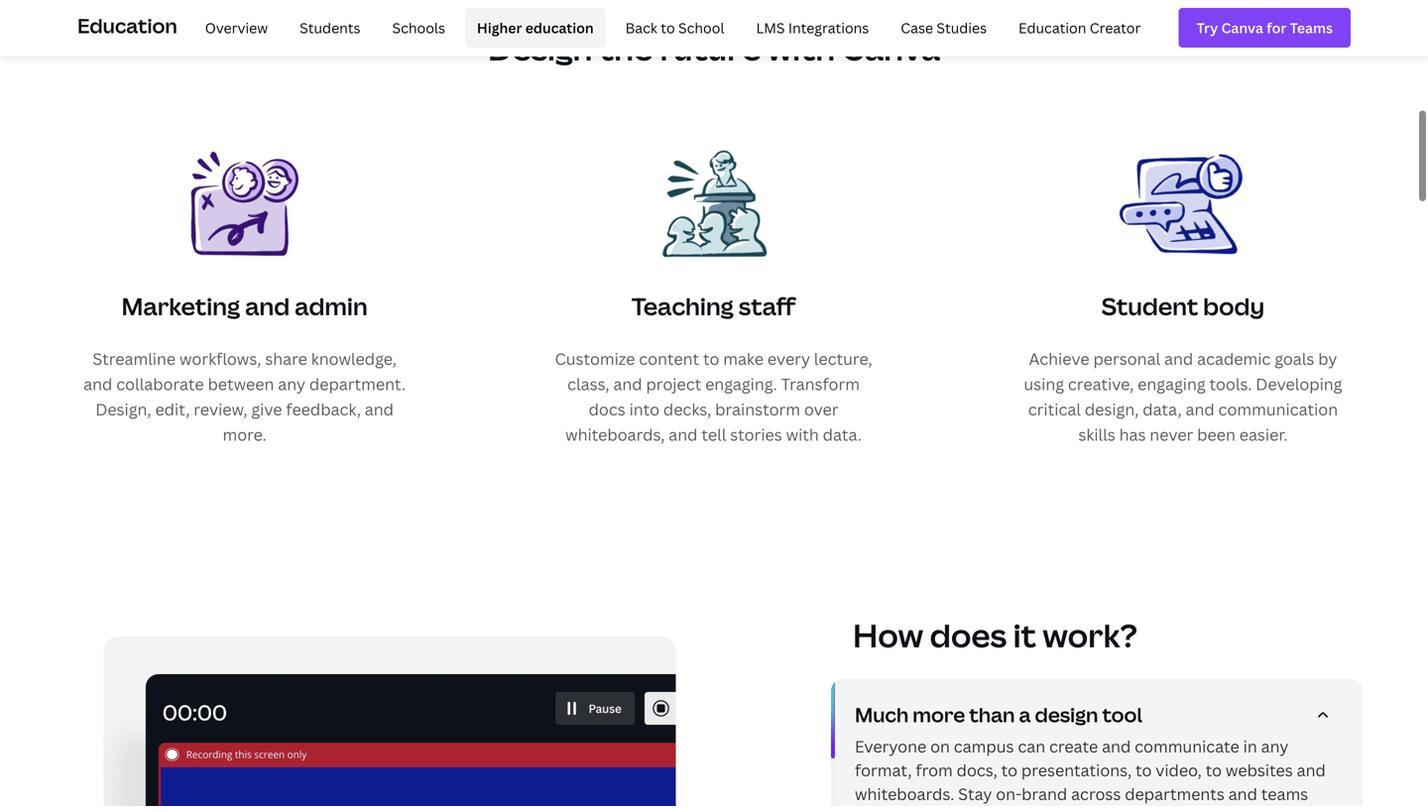 Task type: describe. For each thing, give the bounding box(es) containing it.
than
[[970, 702, 1016, 729]]

and up engaging
[[1165, 348, 1194, 369]]

transform
[[782, 374, 860, 395]]

make
[[724, 348, 764, 369]]

and up design,
[[83, 374, 112, 395]]

easier.
[[1240, 424, 1289, 446]]

studies
[[937, 18, 987, 37]]

collaborate
[[116, 374, 204, 395]]

presentations,
[[1022, 760, 1132, 782]]

higher education
[[477, 18, 594, 37]]

design,
[[95, 399, 151, 420]]

overview
[[205, 18, 268, 37]]

and right websites
[[1298, 760, 1327, 782]]

customize
[[555, 348, 636, 369]]

and up the been
[[1186, 399, 1215, 420]]

to inside education element
[[661, 18, 675, 37]]

to right video,
[[1206, 760, 1223, 782]]

case studies
[[901, 18, 987, 37]]

lms integrations link
[[745, 8, 881, 48]]

format,
[[855, 760, 912, 782]]

much more than a design tool
[[855, 702, 1143, 729]]

goals
[[1275, 348, 1315, 369]]

students icon image
[[1120, 141, 1247, 268]]

work?
[[1043, 614, 1138, 658]]

using
[[1024, 374, 1065, 395]]

and down 'department.'
[[365, 399, 394, 420]]

teaching staff logo image
[[651, 141, 778, 268]]

knowledge,
[[311, 348, 397, 369]]

department.
[[310, 374, 406, 395]]

0 vertical spatial with
[[768, 27, 836, 70]]

and down decks,
[[669, 424, 698, 446]]

critical
[[1029, 399, 1082, 420]]

brainstorm
[[716, 399, 801, 420]]

and down websites
[[1229, 784, 1258, 805]]

personal
[[1094, 348, 1161, 369]]

future
[[659, 27, 761, 70]]

academic
[[1198, 348, 1272, 369]]

docs,
[[957, 760, 998, 782]]

back to school
[[626, 18, 725, 37]]

any inside streamline workflows, share knowledge, and collaborate between any department. design, edit, review, give feedback, and more.
[[278, 374, 306, 395]]

on-
[[997, 784, 1022, 805]]

admin
[[295, 290, 368, 323]]

engaging
[[1138, 374, 1206, 395]]

education creator
[[1019, 18, 1142, 37]]

any inside "everyone on campus can create and communicate in any format, from docs, to presentations, to video, to websites and whiteboards. stay on-brand across departments and tea"
[[1262, 736, 1289, 758]]

give
[[251, 399, 282, 420]]

data.
[[823, 424, 862, 446]]

lecture,
[[815, 348, 873, 369]]

school
[[679, 18, 725, 37]]

stay
[[959, 784, 993, 805]]

design the future with canva
[[488, 27, 941, 70]]

does
[[930, 614, 1007, 658]]

lms integrations
[[757, 18, 870, 37]]

and up into
[[614, 374, 643, 395]]

schools
[[392, 18, 445, 37]]

case studies link
[[889, 8, 999, 48]]

much more than a design tool button
[[855, 702, 1348, 735]]

into
[[630, 399, 660, 420]]

education
[[526, 18, 594, 37]]

lms
[[757, 18, 785, 37]]

docs
[[589, 399, 626, 420]]

to inside customize content to make every lecture, class, and project engaging. transform docs into decks, brainstorm over whiteboards, and tell stories with data.
[[704, 348, 720, 369]]

marketing
[[122, 290, 240, 323]]

websites
[[1226, 760, 1294, 782]]

content
[[639, 348, 700, 369]]

everyone
[[855, 736, 927, 758]]

to left video,
[[1136, 760, 1153, 782]]

design,
[[1085, 399, 1140, 420]]

share
[[265, 348, 307, 369]]

communication
[[1219, 399, 1339, 420]]

communicate
[[1135, 736, 1240, 758]]

data,
[[1143, 399, 1182, 420]]

over
[[805, 399, 839, 420]]

staff
[[739, 290, 796, 323]]

workflows,
[[180, 348, 261, 369]]

back to school link
[[614, 8, 737, 48]]

achieve
[[1030, 348, 1090, 369]]

tools.
[[1210, 374, 1253, 395]]

between
[[208, 374, 274, 395]]

developing
[[1257, 374, 1343, 395]]

students link
[[288, 8, 373, 48]]

more
[[913, 702, 966, 729]]



Task type: locate. For each thing, give the bounding box(es) containing it.
across
[[1072, 784, 1122, 805]]

tell
[[702, 424, 727, 446]]

with inside customize content to make every lecture, class, and project engaging. transform docs into decks, brainstorm over whiteboards, and tell stories with data.
[[787, 424, 819, 446]]

more.
[[223, 424, 267, 446]]

much
[[855, 702, 909, 729]]

project
[[646, 374, 702, 395]]

brand
[[1022, 784, 1068, 805]]

with
[[768, 27, 836, 70], [787, 424, 819, 446]]

class,
[[568, 374, 610, 395]]

student body
[[1102, 290, 1265, 323]]

customize content to make every lecture, class, and project engaging. transform docs into decks, brainstorm over whiteboards, and tell stories with data.
[[555, 348, 873, 446]]

design
[[488, 27, 593, 70]]

a
[[1020, 702, 1031, 729]]

body
[[1204, 290, 1265, 323]]

can
[[1018, 736, 1046, 758]]

1 horizontal spatial any
[[1262, 736, 1289, 758]]

marketing admin logo image
[[181, 141, 308, 268]]

marketing and admin
[[122, 290, 368, 323]]

design
[[1036, 702, 1099, 729]]

skills
[[1079, 424, 1116, 446]]

whiteboards,
[[566, 424, 665, 446]]

in
[[1244, 736, 1258, 758]]

students
[[300, 18, 361, 37]]

student
[[1102, 290, 1199, 323]]

achieve personal and academic goals by using creative, engaging tools. developing critical design, data, and communication skills has never been easier.
[[1024, 348, 1343, 446]]

education element
[[77, 0, 1352, 56]]

education for education
[[77, 12, 177, 39]]

it
[[1014, 614, 1037, 658]]

edit,
[[155, 399, 190, 420]]

and down tool
[[1103, 736, 1132, 758]]

to up on-
[[1002, 760, 1018, 782]]

schools link
[[381, 8, 457, 48]]

whiteboards.
[[855, 784, 955, 805]]

tool
[[1103, 702, 1143, 729]]

review,
[[194, 399, 248, 420]]

video,
[[1156, 760, 1203, 782]]

from
[[916, 760, 953, 782]]

menu bar containing overview
[[185, 8, 1154, 48]]

engaging.
[[706, 374, 778, 395]]

menu bar inside education element
[[185, 8, 1154, 48]]

back
[[626, 18, 658, 37]]

education creator link
[[1007, 8, 1154, 48]]

creative,
[[1069, 374, 1135, 395]]

departments
[[1126, 784, 1225, 805]]

campus
[[954, 736, 1015, 758]]

been
[[1198, 424, 1236, 446]]

any right in
[[1262, 736, 1289, 758]]

how
[[853, 614, 924, 658]]

stories
[[731, 424, 783, 446]]

feedback,
[[286, 399, 361, 420]]

everyone on campus can create and communicate in any format, from docs, to presentations, to video, to websites and whiteboards. stay on-brand across departments and tea
[[855, 736, 1327, 807]]

education inside menu bar
[[1019, 18, 1087, 37]]

by
[[1319, 348, 1338, 369]]

1 vertical spatial any
[[1262, 736, 1289, 758]]

has
[[1120, 424, 1147, 446]]

to left make
[[704, 348, 720, 369]]

0 vertical spatial any
[[278, 374, 306, 395]]

teaching staff
[[632, 290, 796, 323]]

overview link
[[193, 8, 280, 48]]

and up share
[[245, 290, 290, 323]]

decks,
[[664, 399, 712, 420]]

every
[[768, 348, 811, 369]]

higher
[[477, 18, 522, 37]]

education for education creator
[[1019, 18, 1087, 37]]

any down share
[[278, 374, 306, 395]]

0 horizontal spatial any
[[278, 374, 306, 395]]

creator
[[1090, 18, 1142, 37]]

streamline workflows, share knowledge, and collaborate between any department. design, edit, review, give feedback, and more.
[[83, 348, 406, 446]]

create
[[1050, 736, 1099, 758]]

the
[[599, 27, 653, 70]]

higher education link
[[465, 8, 606, 48]]

to right back
[[661, 18, 675, 37]]

integrations
[[789, 18, 870, 37]]

on
[[931, 736, 951, 758]]

never
[[1150, 424, 1194, 446]]

menu bar
[[185, 8, 1154, 48]]

canva
[[842, 27, 941, 70]]

education
[[77, 12, 177, 39], [1019, 18, 1087, 37]]

streamline
[[93, 348, 176, 369]]

0 horizontal spatial education
[[77, 12, 177, 39]]

1 vertical spatial with
[[787, 424, 819, 446]]

1 horizontal spatial education
[[1019, 18, 1087, 37]]



Task type: vqa. For each thing, say whether or not it's contained in the screenshot.
Tara Schultz's team ELEMENT to the bottom
no



